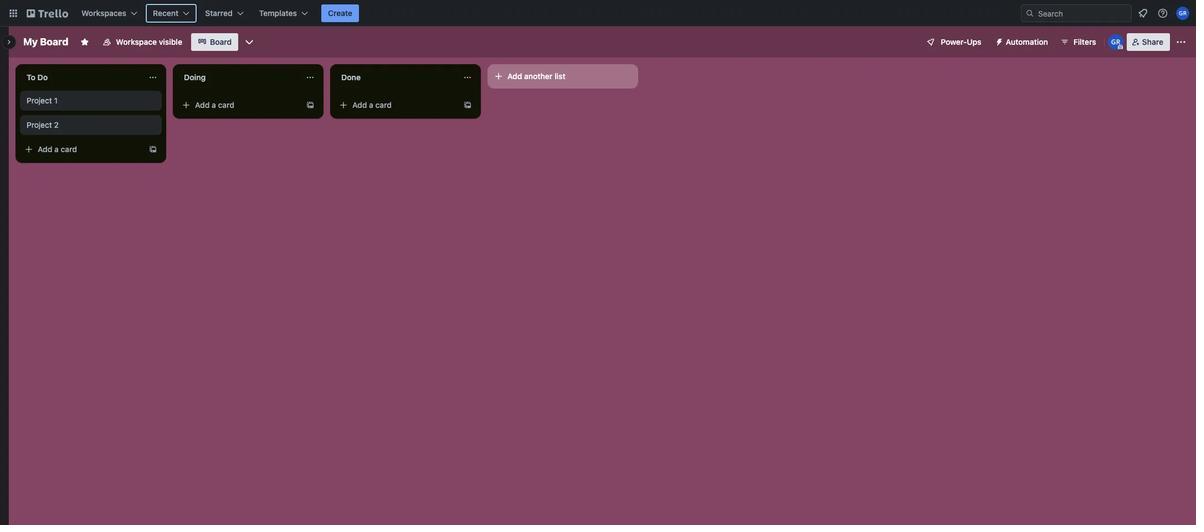 Task type: describe. For each thing, give the bounding box(es) containing it.
To Do text field
[[20, 69, 142, 86]]

a for doing
[[212, 100, 216, 110]]

filters button
[[1057, 33, 1100, 51]]

1
[[54, 96, 58, 105]]

create button
[[321, 4, 359, 22]]

share
[[1142, 37, 1164, 47]]

1 horizontal spatial greg robinson (gregrobinson96) image
[[1176, 7, 1190, 20]]

0 horizontal spatial greg robinson (gregrobinson96) image
[[1108, 34, 1123, 50]]

create
[[328, 8, 352, 18]]

project for project 2
[[27, 120, 52, 130]]

done
[[341, 73, 361, 82]]

add another list button
[[488, 64, 638, 89]]

card for doing
[[218, 100, 234, 110]]

show menu image
[[1176, 37, 1187, 48]]

workspace visible button
[[96, 33, 189, 51]]

search image
[[1026, 9, 1034, 18]]

power-ups
[[941, 37, 982, 47]]

project 2 link
[[27, 120, 155, 131]]

add for done
[[352, 100, 367, 110]]

my board
[[23, 36, 68, 48]]

primary element
[[0, 0, 1196, 27]]

power-
[[941, 37, 967, 47]]

Board name text field
[[18, 33, 74, 51]]

add a card for to do
[[38, 145, 77, 154]]

add inside add another list button
[[508, 71, 522, 81]]

project for project 1
[[27, 96, 52, 105]]

starred
[[205, 8, 233, 18]]

workspace
[[116, 37, 157, 47]]

share button
[[1127, 33, 1170, 51]]

Doing text field
[[177, 69, 299, 86]]

do
[[37, 73, 48, 82]]

add another list
[[508, 71, 566, 81]]

create from template… image for done
[[463, 101, 472, 110]]

power-ups button
[[919, 33, 988, 51]]

visible
[[159, 37, 182, 47]]

open information menu image
[[1157, 8, 1169, 19]]

to
[[27, 73, 35, 82]]

board inside text field
[[40, 36, 68, 48]]

workspaces button
[[75, 4, 144, 22]]

add for doing
[[195, 100, 210, 110]]

recent button
[[146, 4, 196, 22]]



Task type: locate. For each thing, give the bounding box(es) containing it.
doing
[[184, 73, 206, 82]]

Search field
[[1034, 5, 1131, 22]]

1 horizontal spatial create from template… image
[[306, 101, 315, 110]]

1 horizontal spatial add a card
[[195, 100, 234, 110]]

create from template… image for to do
[[148, 145, 157, 154]]

add a card for doing
[[195, 100, 234, 110]]

board
[[40, 36, 68, 48], [210, 37, 232, 47]]

templates button
[[252, 4, 315, 22]]

star or unstar board image
[[81, 38, 89, 47]]

add a card button down doing text box
[[177, 96, 301, 114]]

customize views image
[[244, 37, 255, 48]]

project 1 link
[[27, 95, 155, 106]]

a for to do
[[54, 145, 59, 154]]

add a card button down "project 2" link
[[20, 141, 144, 158]]

0 horizontal spatial add a card button
[[20, 141, 144, 158]]

a for done
[[369, 100, 373, 110]]

add a card
[[195, 100, 234, 110], [352, 100, 392, 110], [38, 145, 77, 154]]

board inside "link"
[[210, 37, 232, 47]]

project 2
[[27, 120, 59, 130]]

0 horizontal spatial board
[[40, 36, 68, 48]]

ups
[[967, 37, 982, 47]]

card
[[218, 100, 234, 110], [375, 100, 392, 110], [61, 145, 77, 154]]

0 vertical spatial project
[[27, 96, 52, 105]]

create from template… image for doing
[[306, 101, 315, 110]]

card down "project 2" link
[[61, 145, 77, 154]]

card down doing text box
[[218, 100, 234, 110]]

0 horizontal spatial add a card
[[38, 145, 77, 154]]

to do
[[27, 73, 48, 82]]

0 notifications image
[[1136, 7, 1150, 20]]

0 horizontal spatial card
[[61, 145, 77, 154]]

board left customize views image
[[210, 37, 232, 47]]

2 project from the top
[[27, 120, 52, 130]]

a down 2
[[54, 145, 59, 154]]

add a card down doing
[[195, 100, 234, 110]]

recent
[[153, 8, 179, 18]]

2 horizontal spatial card
[[375, 100, 392, 110]]

add a card button for done
[[335, 96, 459, 114]]

2 horizontal spatial add a card
[[352, 100, 392, 110]]

greg robinson (gregrobinson96) image right filters
[[1108, 34, 1123, 50]]

card down done text box
[[375, 100, 392, 110]]

add a card for done
[[352, 100, 392, 110]]

0 horizontal spatial create from template… image
[[148, 145, 157, 154]]

a down doing text box
[[212, 100, 216, 110]]

add a card down 2
[[38, 145, 77, 154]]

starred button
[[199, 4, 250, 22]]

add for to do
[[38, 145, 52, 154]]

Done text field
[[335, 69, 457, 86]]

2 horizontal spatial add a card button
[[335, 96, 459, 114]]

greg robinson (gregrobinson96) image
[[1176, 7, 1190, 20], [1108, 34, 1123, 50]]

workspace visible
[[116, 37, 182, 47]]

this member is an admin of this board. image
[[1118, 45, 1123, 50]]

add down "done"
[[352, 100, 367, 110]]

board link
[[191, 33, 238, 51]]

project 1
[[27, 96, 58, 105]]

project left 1
[[27, 96, 52, 105]]

2
[[54, 120, 59, 130]]

card for done
[[375, 100, 392, 110]]

1 horizontal spatial a
[[212, 100, 216, 110]]

sm image
[[990, 33, 1006, 49]]

templates
[[259, 8, 297, 18]]

1 horizontal spatial board
[[210, 37, 232, 47]]

add
[[508, 71, 522, 81], [195, 100, 210, 110], [352, 100, 367, 110], [38, 145, 52, 154]]

automation button
[[990, 33, 1055, 51]]

project left 2
[[27, 120, 52, 130]]

1 horizontal spatial add a card button
[[177, 96, 301, 114]]

1 vertical spatial project
[[27, 120, 52, 130]]

workspaces
[[81, 8, 126, 18]]

add down project 2
[[38, 145, 52, 154]]

2 horizontal spatial a
[[369, 100, 373, 110]]

another
[[524, 71, 553, 81]]

1 project from the top
[[27, 96, 52, 105]]

back to home image
[[27, 4, 68, 22]]

add a card button
[[177, 96, 301, 114], [335, 96, 459, 114], [20, 141, 144, 158]]

add down doing
[[195, 100, 210, 110]]

add a card button down done text box
[[335, 96, 459, 114]]

greg robinson (gregrobinson96) image right open information menu image
[[1176, 7, 1190, 20]]

a down done text box
[[369, 100, 373, 110]]

add left another on the top
[[508, 71, 522, 81]]

card for to do
[[61, 145, 77, 154]]

board right my
[[40, 36, 68, 48]]

create from template… image
[[306, 101, 315, 110], [463, 101, 472, 110], [148, 145, 157, 154]]

list
[[555, 71, 566, 81]]

2 horizontal spatial create from template… image
[[463, 101, 472, 110]]

a
[[212, 100, 216, 110], [369, 100, 373, 110], [54, 145, 59, 154]]

project
[[27, 96, 52, 105], [27, 120, 52, 130]]

0 horizontal spatial a
[[54, 145, 59, 154]]

add a card down "done"
[[352, 100, 392, 110]]

1 horizontal spatial card
[[218, 100, 234, 110]]

automation
[[1006, 37, 1048, 47]]

my
[[23, 36, 38, 48]]

filters
[[1074, 37, 1096, 47]]

1 vertical spatial greg robinson (gregrobinson96) image
[[1108, 34, 1123, 50]]

switch to… image
[[8, 8, 19, 19]]

add a card button for to do
[[20, 141, 144, 158]]

add a card button for doing
[[177, 96, 301, 114]]

0 vertical spatial greg robinson (gregrobinson96) image
[[1176, 7, 1190, 20]]



Task type: vqa. For each thing, say whether or not it's contained in the screenshot.
Add a card button related to To Do
yes



